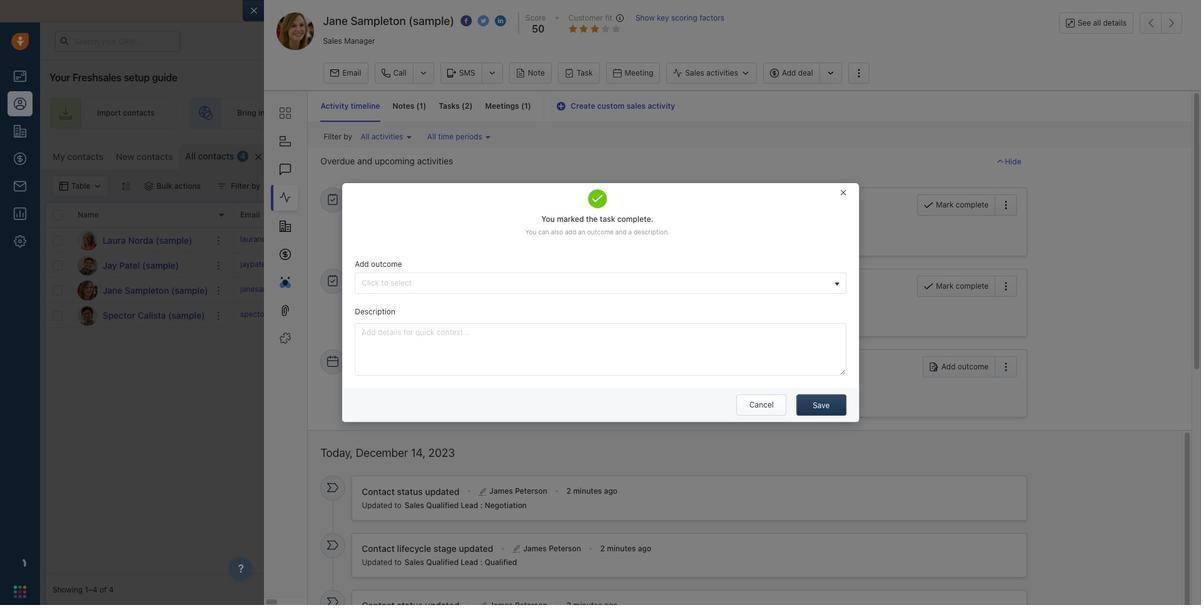 Task type: describe. For each thing, give the bounding box(es) containing it.
click inside click to select button
[[362, 278, 379, 288]]

select
[[391, 278, 412, 288]]

email inside button
[[343, 68, 362, 78]]

send
[[532, 293, 549, 303]]

(sample) left facebook circled icon
[[409, 14, 455, 28]]

freshsales
[[72, 72, 122, 83]]

mark for peterson
[[936, 200, 954, 210]]

create custom sales activity link
[[557, 101, 675, 111]]

score for score 50
[[526, 13, 546, 23]]

tasks ( 2 )
[[439, 101, 473, 111]]

0 vertical spatial pricing
[[441, 279, 470, 290]]

notes ( 1 )
[[393, 101, 426, 111]]

the inside james peterson send the proposal document and follow up with this contact after it.
[[382, 212, 394, 222]]

save
[[813, 401, 830, 411]]

and left close
[[498, 374, 511, 384]]

grid containing 37
[[46, 202, 1195, 576]]

to right a
[[642, 236, 649, 245]]

tasks image
[[328, 194, 339, 205]]

the inside you marked the task complete. you can also add an outcome and a description.
[[586, 215, 598, 224]]

to inside route leads to your team link
[[585, 109, 592, 118]]

key
[[657, 13, 669, 23]]

website
[[267, 109, 295, 118]]

scoring
[[672, 13, 698, 23]]

data
[[757, 6, 776, 16]]

james peterson for contact lifecycle stage updated
[[523, 544, 581, 554]]

invite
[[399, 109, 419, 118]]

widgetz.io (sample) link
[[898, 286, 969, 295]]

1 horizontal spatial you
[[542, 215, 555, 224]]

up
[[505, 212, 514, 222]]

janesampleton@gmail.com
[[240, 285, 335, 294]]

l image
[[78, 231, 98, 251]]

press space to select this row. row containing spector calista (sample)
[[46, 304, 234, 329]]

the left deal.
[[534, 374, 546, 384]]

more...
[[302, 152, 327, 161]]

deliverability
[[421, 6, 474, 16]]

container_wx8msf4aqz5i3rn1 image
[[217, 182, 226, 191]]

description
[[355, 307, 396, 317]]

jay patel (sample)
[[103, 260, 179, 271]]

sms
[[459, 68, 475, 78]]

save button
[[797, 395, 847, 416]]

new contacts
[[116, 151, 173, 162]]

2 horizontal spatial add
[[942, 362, 956, 372]]

patel
[[119, 260, 140, 271]]

add right a
[[651, 236, 665, 245]]

you marked the task complete. you can also add an outcome and a description.
[[526, 215, 670, 236]]

see
[[1078, 18, 1092, 28]]

corp
[[904, 261, 921, 270]]

deal.
[[548, 374, 565, 384]]

factors
[[700, 13, 725, 23]]

to inside 2 minutes ago updated to sales qualified lead : qualified
[[395, 558, 402, 568]]

updated for contact lifecycle stage updated
[[362, 558, 392, 568]]

1 vertical spatial email
[[240, 211, 260, 220]]

1 vertical spatial jane sampleton (sample)
[[103, 285, 208, 296]]

2 stage change image from the top
[[328, 597, 339, 606]]

new
[[116, 151, 134, 162]]

50 inside score 50
[[532, 23, 545, 35]]

sales left "manager"
[[323, 36, 342, 45]]

call link
[[375, 63, 413, 84]]

invite your team
[[399, 109, 457, 118]]

qualified down unqualified
[[817, 286, 849, 295]]

deal
[[799, 68, 813, 78]]

1 team from the left
[[439, 109, 457, 118]]

score 50
[[526, 13, 546, 35]]

negotiation
[[485, 501, 527, 510]]

activity
[[648, 101, 675, 111]]

import all your sales data link
[[672, 6, 778, 16]]

press space to select this row. row containing 37
[[234, 228, 1195, 253]]

container_wx8msf4aqz5i3rn1 image inside bulk actions button
[[145, 182, 154, 191]]

) for notes ( 1 )
[[423, 101, 426, 111]]

create custom sales activity
[[571, 101, 675, 111]]

and left linkedin circled icon
[[476, 6, 492, 16]]

email button
[[324, 63, 368, 84]]

1 vertical spatial of
[[100, 586, 107, 595]]

twitter circled image
[[478, 14, 489, 28]]

3684945781
[[334, 310, 380, 319]]

way
[[533, 6, 550, 16]]

route
[[540, 109, 561, 118]]

route leads to your team link
[[493, 98, 653, 129]]

1 horizontal spatial by
[[344, 132, 352, 142]]

custom
[[598, 101, 625, 111]]

all contacts link
[[185, 150, 234, 163]]

contact status updated
[[362, 487, 460, 497]]

j image
[[78, 281, 98, 301]]

mark complete button for peterson
[[918, 195, 995, 216]]

after
[[577, 212, 593, 222]]

jane.
[[567, 293, 586, 303]]

spectorcalista@gmail.com link
[[240, 309, 333, 322]]

contact lifecycle stage updated
[[362, 544, 494, 554]]

lead for updated
[[461, 501, 478, 510]]

: for contact lifecycle stage updated
[[480, 558, 483, 568]]

call button
[[375, 63, 413, 84]]

4167348672 link
[[334, 234, 379, 247]]

manager
[[344, 36, 375, 45]]

press space to select this row. row containing jane sampleton (sample)
[[46, 279, 234, 304]]

sales down show key scoring factors link
[[686, 68, 705, 78]]

overdue and upcoming activities
[[321, 156, 453, 167]]

filter inside button
[[231, 182, 250, 191]]

table
[[987, 150, 1005, 160]]

ago for contact status updated
[[604, 487, 618, 497]]

resolve
[[421, 374, 447, 384]]

contacts for new
[[137, 151, 173, 162]]

laura norda (sample) link
[[103, 234, 192, 247]]

+1
[[479, 315, 487, 324]]

all inside button
[[1094, 18, 1102, 28]]

customer fit
[[569, 13, 613, 23]]

qualified down negotiation
[[485, 558, 517, 568]]

can
[[538, 229, 549, 236]]

complete for send
[[956, 281, 989, 291]]

activities for sales activities
[[707, 68, 739, 78]]

show key scoring factors link
[[636, 13, 725, 36]]

jay
[[103, 260, 117, 271]]

add outcome inside button
[[942, 362, 989, 372]]

lauranordasample@gmail.com link
[[240, 234, 347, 247]]

jane inside "row group"
[[103, 285, 122, 296]]

press space to select this row. row containing jaypatelsample@gmail.com
[[234, 253, 1195, 279]]

12 more...
[[291, 152, 327, 161]]

1 horizontal spatial of
[[574, 6, 582, 16]]

1 horizontal spatial activities
[[417, 156, 453, 167]]

( for notes
[[417, 101, 420, 111]]

lauranordasample@gmail.com
[[240, 235, 347, 244]]

1 horizontal spatial add
[[782, 68, 796, 78]]

(sample) send the pricing quote link
[[362, 279, 496, 290]]

fit
[[605, 13, 613, 23]]

proposal
[[396, 212, 427, 222]]

press space to select this row. row containing spectorcalista@gmail.com
[[234, 304, 1195, 329]]

any
[[449, 374, 461, 384]]

0 vertical spatial jane sampleton (sample) link
[[103, 284, 208, 297]]

1 horizontal spatial import
[[672, 6, 699, 16]]

(sample) for e corp (sample) link
[[924, 261, 955, 270]]

add down description. at the right
[[651, 286, 665, 295]]

click down complete.
[[623, 236, 640, 245]]

coordinate
[[362, 293, 401, 303]]

2 horizontal spatial container_wx8msf4aqz5i3rn1 image
[[713, 286, 722, 295]]

hide
[[1005, 157, 1022, 166]]

steve
[[420, 293, 440, 303]]

james peterson inside "row group"
[[725, 286, 781, 295]]

account
[[898, 211, 928, 220]]

) for meetings ( 1 )
[[528, 101, 531, 111]]

showing
[[53, 586, 83, 595]]

invite your team link
[[352, 98, 480, 129]]

3684932360
[[334, 285, 382, 294]]

jane up sales manager
[[323, 14, 348, 28]]

to down description. at the right
[[642, 286, 649, 295]]

2 vertical spatial sampleton
[[397, 315, 436, 324]]

1 vertical spatial import
[[97, 109, 121, 118]]

) for tasks ( 2 )
[[470, 101, 473, 111]]

cancel
[[750, 401, 774, 410]]

1 vertical spatial sampleton
[[125, 285, 169, 296]]

all for activities
[[361, 132, 370, 142]]

0 vertical spatial sampleton
[[351, 14, 406, 28]]

ago for contact lifecycle stage updated
[[638, 544, 652, 554]]

updated for contact status updated
[[362, 501, 392, 510]]

1 for notes ( 1 )
[[420, 101, 423, 111]]

1 horizontal spatial container_wx8msf4aqz5i3rn1 image
[[428, 286, 437, 295]]

jane down coordinate
[[378, 315, 395, 324]]

50 button
[[529, 23, 545, 35]]

mark complete button for send
[[918, 276, 995, 297]]

create
[[571, 101, 596, 111]]

send inside the (sample) send the pricing quote coordinate with steve for the pricing quote and send it to jane.
[[402, 279, 423, 290]]

: for contact status updated
[[480, 501, 483, 510]]

to down 4167348672 link
[[361, 260, 368, 269]]

4 inside 'all contacts 4'
[[241, 152, 246, 161]]

import contacts
[[97, 109, 155, 118]]

janesampleton@gmail.com 3684932360
[[240, 285, 382, 294]]

jaypatelsample@gmail.com link
[[240, 259, 336, 272]]

to left resolve
[[412, 374, 419, 384]]

(sample) right widgetz.io in the top right of the page
[[938, 286, 969, 295]]

1 vertical spatial +
[[334, 260, 339, 269]]

sms button
[[441, 63, 482, 84]]

description.
[[634, 229, 670, 236]]

status
[[397, 487, 423, 497]]

Search your CRM... text field
[[55, 31, 180, 52]]

an
[[578, 229, 586, 236]]

1 vertical spatial you
[[526, 229, 537, 236]]

to inside click to select button
[[381, 278, 389, 288]]

marked
[[557, 215, 584, 224]]

1 horizontal spatial sales
[[734, 6, 755, 16]]



Task type: locate. For each thing, give the bounding box(es) containing it.
peterson inside james peterson send the proposal document and follow up with this contact after it.
[[585, 198, 618, 208]]

work
[[334, 211, 353, 220]]

contact for contact lifecycle stage updated
[[362, 544, 395, 554]]

see all details
[[1078, 18, 1127, 28]]

all for contacts
[[185, 151, 196, 161]]

contacts down setup
[[123, 109, 155, 118]]

lead inside 2 minutes ago updated to sales qualified lead : qualified
[[461, 558, 478, 568]]

1 leads from the left
[[297, 109, 317, 118]]

2 for contact lifecycle stage updated
[[601, 544, 605, 554]]

jane sampleton (sample) link
[[103, 284, 208, 297], [378, 314, 473, 325]]

james peterson for contact status updated
[[490, 487, 548, 497]]

1 for meetings ( 1 )
[[525, 101, 528, 111]]

0 horizontal spatial 2
[[465, 101, 470, 111]]

(sample)
[[362, 279, 400, 290]]

contact left status
[[362, 487, 395, 497]]

bring in website leads
[[237, 109, 317, 118]]

freshworks switcher image
[[14, 586, 26, 599]]

mark down customize
[[936, 200, 954, 210]]

sampleton down steve
[[397, 315, 436, 324]]

jane sampleton (sample) link down steve
[[378, 314, 473, 325]]

jane right j image
[[103, 285, 122, 296]]

james peterson send the proposal document and follow up with this contact after it.
[[362, 198, 618, 222]]

0 vertical spatial 2
[[465, 101, 470, 111]]

meeting inside button
[[625, 68, 654, 78]]

: inside 2 minutes ago updated to sales qualified lead : qualified
[[480, 558, 483, 568]]

3 ( from the left
[[521, 101, 525, 111]]

you left 'can' on the top left of the page
[[526, 229, 537, 236]]

task
[[577, 68, 593, 78]]

add outcome button
[[923, 357, 995, 378]]

press space to select this row. row containing jay patel (sample)
[[46, 253, 234, 279]]

2 updated from the top
[[362, 558, 392, 568]]

updated down the contact status updated
[[362, 501, 392, 510]]

0 horizontal spatial you
[[526, 229, 537, 236]]

mark
[[936, 200, 954, 210], [936, 281, 954, 291]]

+ click to add down complete.
[[616, 236, 665, 245]]

guide
[[152, 72, 177, 83]]

jane
[[323, 14, 348, 28], [103, 285, 122, 296], [378, 315, 395, 324], [393, 374, 410, 384]]

email down sales manager
[[343, 68, 362, 78]]

1 vertical spatial quote
[[494, 293, 514, 303]]

1 horizontal spatial leads
[[563, 109, 583, 118]]

1 vertical spatial updated
[[459, 544, 494, 554]]

2 leads from the left
[[563, 109, 583, 118]]

import down your freshsales setup guide
[[97, 109, 121, 118]]

2 contact from the top
[[362, 544, 395, 554]]

name row
[[46, 203, 234, 228]]

all inside button
[[427, 132, 436, 142]]

0 vertical spatial updated
[[362, 501, 392, 510]]

activities
[[707, 68, 739, 78], [372, 132, 403, 142], [417, 156, 453, 167]]

1 horizontal spatial (
[[462, 101, 465, 111]]

1 vertical spatial contact
[[362, 544, 395, 554]]

see all details button
[[1059, 13, 1134, 34]]

my contacts button
[[46, 145, 110, 170], [53, 151, 103, 162]]

1 vertical spatial add outcome
[[942, 362, 989, 372]]

sales left data
[[734, 6, 755, 16]]

to right mailbox
[[375, 6, 383, 16]]

sampleton up "manager"
[[351, 14, 406, 28]]

sales inside 2 minutes ago updated to sales qualified lead : qualified
[[405, 558, 424, 568]]

50 left it
[[522, 285, 534, 296]]

contacts up container_wx8msf4aqz5i3rn1 icon
[[198, 151, 234, 161]]

0 horizontal spatial team
[[439, 109, 457, 118]]

filter by up ⌘
[[324, 132, 352, 142]]

and inside james peterson send the proposal document and follow up with this contact after it.
[[466, 212, 479, 222]]

1 vertical spatial updated
[[362, 558, 392, 568]]

0 vertical spatial add outcome
[[355, 260, 402, 269]]

4167348672
[[334, 235, 379, 244]]

+ click to add for 50
[[616, 286, 665, 295]]

spector calista (sample) link
[[103, 310, 205, 322]]

( right meetings
[[521, 101, 525, 111]]

(sample) down the 'for'
[[438, 315, 470, 324]]

1 horizontal spatial jane sampleton (sample) link
[[378, 314, 473, 325]]

: inside 2 minutes ago updated to sales qualified lead : negotiation
[[480, 501, 483, 510]]

1 ( from the left
[[417, 101, 420, 111]]

1 vertical spatial lead
[[461, 558, 478, 568]]

qualified down stage
[[426, 558, 459, 568]]

you
[[542, 215, 555, 224], [526, 229, 537, 236]]

2 for contact status updated
[[567, 487, 571, 497]]

1 horizontal spatial 2
[[567, 487, 571, 497]]

close image
[[1183, 8, 1189, 14]]

jane sampleton (sample) link up spector calista (sample)
[[103, 284, 208, 297]]

1 horizontal spatial minutes
[[607, 544, 636, 554]]

tasks
[[439, 101, 460, 111]]

all for time
[[427, 132, 436, 142]]

row group containing laura norda (sample)
[[46, 228, 234, 329]]

0 vertical spatial activities
[[707, 68, 739, 78]]

filter inside dialog
[[324, 132, 342, 142]]

cell
[[422, 228, 516, 253], [704, 228, 797, 253], [891, 228, 985, 253], [985, 228, 1195, 253], [985, 253, 1195, 278], [985, 279, 1195, 303], [891, 304, 985, 328], [985, 304, 1195, 328]]

with down the select
[[403, 293, 418, 303]]

(sample) for jay patel (sample) link
[[142, 260, 179, 271]]

e corp (sample)
[[898, 261, 955, 270]]

meeting jane to resolve any concerns and close the deal.
[[362, 374, 565, 384]]

lead down contact lifecycle stage updated
[[461, 558, 478, 568]]

the up steve
[[425, 279, 439, 290]]

updated inside 2 minutes ago updated to sales qualified lead : qualified
[[362, 558, 392, 568]]

1 horizontal spatial )
[[470, 101, 473, 111]]

lead left negotiation
[[461, 501, 478, 510]]

dialog
[[243, 0, 1202, 606], [342, 183, 859, 422]]

activity timeline
[[321, 101, 380, 111]]

1 vertical spatial 4
[[109, 586, 114, 595]]

1 vertical spatial send
[[402, 279, 423, 290]]

activities up overdue and upcoming activities
[[372, 132, 403, 142]]

conversations.
[[609, 6, 669, 16]]

0 vertical spatial you
[[542, 215, 555, 224]]

filter by inside dialog
[[324, 132, 352, 142]]

all time periods
[[427, 132, 483, 142]]

this
[[533, 212, 546, 222]]

0 vertical spatial import
[[672, 6, 699, 16]]

0 vertical spatial filter
[[324, 132, 342, 142]]

dialog containing you marked the task complete.
[[342, 183, 859, 422]]

jane sampleton (sample) down steve
[[378, 315, 470, 324]]

( right notes
[[417, 101, 420, 111]]

0 horizontal spatial jane sampleton (sample) link
[[103, 284, 208, 297]]

1 vertical spatial 50
[[522, 285, 534, 296]]

3684945781 link
[[334, 309, 380, 322]]

3684932360 link
[[334, 284, 382, 297]]

1 vertical spatial with
[[403, 293, 418, 303]]

updated right status
[[425, 487, 460, 497]]

periods
[[456, 132, 483, 142]]

( for tasks
[[462, 101, 465, 111]]

0 horizontal spatial filter by
[[231, 182, 260, 191]]

0 horizontal spatial outcome
[[371, 260, 402, 269]]

today, december 14, 2023
[[321, 447, 455, 460]]

minutes for contact lifecycle stage updated
[[607, 544, 636, 554]]

notes
[[393, 101, 415, 111]]

sales inside dialog
[[627, 101, 646, 111]]

document
[[429, 212, 464, 222]]

to left custom
[[585, 109, 592, 118]]

updated down contact lifecycle stage updated
[[362, 558, 392, 568]]

+ click to add down a
[[616, 286, 665, 295]]

2 minutes ago updated to sales qualified lead : qualified
[[362, 544, 652, 568]]

minutes inside 2 minutes ago updated to sales qualified lead : qualified
[[607, 544, 636, 554]]

0 vertical spatial 4
[[241, 152, 246, 161]]

2 mark from the top
[[936, 281, 954, 291]]

0 horizontal spatial 4
[[109, 586, 114, 595]]

0 vertical spatial sales
[[734, 6, 755, 16]]

james peterson
[[725, 286, 781, 295], [490, 487, 548, 497], [523, 544, 581, 554]]

1 horizontal spatial team
[[612, 109, 630, 118]]

(sample)
[[409, 14, 455, 28], [156, 235, 192, 246], [142, 260, 179, 271], [924, 261, 955, 270], [171, 285, 208, 296], [938, 286, 969, 295], [168, 310, 205, 321], [438, 315, 470, 324]]

0 vertical spatial lead
[[461, 501, 478, 510]]

2 vertical spatial jane sampleton (sample)
[[378, 315, 470, 324]]

contacts for my
[[67, 151, 103, 162]]

1 mark complete button from the top
[[918, 195, 995, 216]]

note
[[528, 68, 545, 78]]

0 horizontal spatial add outcome
[[355, 260, 402, 269]]

and left the follow
[[466, 212, 479, 222]]

mark for send
[[936, 281, 954, 291]]

2 ) from the left
[[470, 101, 473, 111]]

import right key at top
[[672, 6, 699, 16]]

add outcome
[[355, 260, 402, 269], [942, 362, 989, 372]]

2 vertical spatial 2
[[601, 544, 605, 554]]

ago inside 2 minutes ago updated to sales qualified lead : qualified
[[638, 544, 652, 554]]

sales inside 2 minutes ago updated to sales qualified lead : negotiation
[[405, 501, 424, 510]]

1 horizontal spatial 1
[[525, 101, 528, 111]]

12
[[291, 152, 300, 161]]

details
[[1104, 18, 1127, 28]]

1 vertical spatial ago
[[638, 544, 652, 554]]

3 ) from the left
[[528, 101, 531, 111]]

spectorcalista@gmail.com
[[240, 310, 333, 319]]

qualified down the contact status updated
[[426, 501, 459, 510]]

phone
[[355, 211, 378, 220]]

0 vertical spatial add
[[782, 68, 796, 78]]

peterson inside "row group"
[[750, 286, 781, 295]]

0 vertical spatial stage change image
[[328, 540, 339, 551]]

add up the (sample)
[[370, 260, 383, 269]]

(sample) for top jane sampleton (sample) link
[[171, 285, 208, 296]]

of right 1–4
[[100, 586, 107, 595]]

1 contact from the top
[[362, 487, 395, 497]]

score for score
[[522, 211, 543, 220]]

complete down the customize table button
[[956, 200, 989, 210]]

team up time at the top
[[439, 109, 457, 118]]

jane sampleton (sample) up spector calista (sample)
[[103, 285, 208, 296]]

0 horizontal spatial 1
[[420, 101, 423, 111]]

sampleton down jay patel (sample) link
[[125, 285, 169, 296]]

calista
[[138, 310, 166, 321]]

show key scoring factors
[[636, 13, 725, 23]]

1 vertical spatial mark complete
[[936, 281, 989, 291]]

tasks image
[[328, 275, 339, 286]]

click down 4167348672 link
[[341, 260, 358, 269]]

1 vertical spatial meeting
[[362, 374, 391, 384]]

2 vertical spatial james peterson
[[523, 544, 581, 554]]

2 complete from the top
[[956, 281, 989, 291]]

4 up the filter by button
[[241, 152, 246, 161]]

add inside you marked the task complete. you can also add an outcome and a description.
[[565, 229, 577, 236]]

bulk
[[157, 182, 172, 191]]

1 mark complete from the top
[[936, 200, 989, 210]]

meeting for meeting jane to resolve any concerns and close the deal.
[[362, 374, 391, 384]]

meetings image
[[328, 356, 339, 367]]

press space to select this row. row
[[46, 228, 234, 253], [234, 228, 1195, 253], [46, 253, 234, 279], [234, 253, 1195, 279], [46, 279, 234, 304], [234, 279, 1195, 304], [46, 304, 234, 329], [234, 304, 1195, 329]]

1 vertical spatial pricing
[[468, 293, 492, 303]]

50 inside "row group"
[[522, 285, 534, 296]]

s image
[[78, 306, 98, 326]]

email
[[343, 68, 362, 78], [240, 211, 260, 220]]

(sample) right norda in the top left of the page
[[156, 235, 192, 246]]

contact left lifecycle
[[362, 544, 395, 554]]

qualified inside 2 minutes ago updated to sales qualified lead : negotiation
[[426, 501, 459, 510]]

complete.
[[618, 215, 654, 224]]

1 vertical spatial all
[[1094, 18, 1102, 28]]

1 vertical spatial james peterson
[[490, 487, 548, 497]]

meetings
[[485, 101, 519, 111]]

pricing up +1 in the bottom of the page
[[468, 293, 492, 303]]

2 : from the top
[[480, 558, 483, 568]]

contact for contact status updated
[[362, 487, 395, 497]]

send
[[362, 212, 380, 222], [402, 279, 423, 290]]

0 horizontal spatial filter
[[231, 182, 250, 191]]

spectorcalista@gmail.com 3684945781
[[240, 310, 380, 319]]

enable
[[494, 6, 522, 16]]

1 horizontal spatial outcome
[[588, 229, 614, 236]]

with inside james peterson send the proposal document and follow up with this contact after it.
[[516, 212, 530, 222]]

complete right widgetz.io in the top right of the page
[[956, 281, 989, 291]]

+ click to add for 37
[[616, 236, 665, 245]]

connect your mailbox link
[[283, 6, 375, 16]]

outcome inside you marked the task complete. you can also add an outcome and a description.
[[588, 229, 614, 236]]

0 horizontal spatial all
[[185, 151, 196, 161]]

today,
[[321, 447, 353, 460]]

customer
[[569, 13, 603, 23]]

and inside the (sample) send the pricing quote coordinate with steve for the pricing quote and send it to jane.
[[516, 293, 530, 303]]

filter by right container_wx8msf4aqz5i3rn1 icon
[[231, 182, 260, 191]]

outcome inside button
[[958, 362, 989, 372]]

sales
[[734, 6, 755, 16], [627, 101, 646, 111]]

4 right 1–4
[[109, 586, 114, 595]]

meeting button
[[606, 63, 661, 84]]

0 horizontal spatial add
[[355, 260, 369, 269]]

complete for peterson
[[956, 200, 989, 210]]

jane sampleton (sample) up "manager"
[[323, 14, 455, 28]]

jane left resolve
[[393, 374, 410, 384]]

0 vertical spatial of
[[574, 6, 582, 16]]

0 horizontal spatial all
[[701, 6, 711, 16]]

2 team from the left
[[612, 109, 630, 118]]

jaypatelsample@gmail.com + click to add
[[240, 260, 383, 269]]

task
[[600, 215, 616, 224]]

score up 'can' on the top left of the page
[[522, 211, 543, 220]]

stage change image
[[328, 483, 339, 494]]

2 mark complete button from the top
[[918, 276, 995, 297]]

and inside you marked the task complete. you can also add an outcome and a description.
[[616, 229, 627, 236]]

1 stage change image from the top
[[328, 540, 339, 551]]

(sample) right the calista
[[168, 310, 205, 321]]

2 vertical spatial activities
[[417, 156, 453, 167]]

sync
[[552, 6, 571, 16]]

add
[[782, 68, 796, 78], [355, 260, 369, 269], [942, 362, 956, 372]]

1 horizontal spatial meeting
[[625, 68, 654, 78]]

meeting for meeting
[[625, 68, 654, 78]]

mark down e corp (sample)
[[936, 281, 954, 291]]

customize table
[[947, 150, 1005, 160]]

0 vertical spatial quote
[[472, 279, 496, 290]]

0 horizontal spatial email
[[240, 211, 260, 220]]

0 vertical spatial 50
[[532, 23, 545, 35]]

by inside the filter by button
[[252, 182, 260, 191]]

1 vertical spatial outcome
[[371, 260, 402, 269]]

(sample) for spector calista (sample) link
[[168, 310, 205, 321]]

score up 50 button
[[526, 13, 546, 23]]

for
[[442, 293, 452, 303]]

meeting up create custom sales activity
[[625, 68, 654, 78]]

to down status
[[395, 501, 402, 510]]

row group containing 37
[[234, 228, 1195, 329]]

12 more... button
[[274, 148, 334, 166]]

click up coordinate
[[362, 278, 379, 288]]

(sample) up widgetz.io (sample) link
[[924, 261, 955, 270]]

in
[[259, 109, 265, 118]]

facebook circled image
[[461, 14, 472, 28]]

1 complete from the top
[[956, 200, 989, 210]]

mailbox
[[341, 6, 373, 16]]

1 right invite
[[420, 101, 423, 111]]

( for meetings
[[521, 101, 525, 111]]

and left send
[[516, 293, 530, 303]]

0 vertical spatial send
[[362, 212, 380, 222]]

1 horizontal spatial 4
[[241, 152, 246, 161]]

lead inside 2 minutes ago updated to sales qualified lead : negotiation
[[461, 501, 478, 510]]

1 lead from the top
[[461, 501, 478, 510]]

1–4
[[85, 586, 98, 595]]

) left route in the top left of the page
[[528, 101, 531, 111]]

updated right stage
[[459, 544, 494, 554]]

1 vertical spatial jane sampleton (sample) link
[[378, 314, 473, 325]]

1 + click to add from the top
[[616, 236, 665, 245]]

(sample) send the pricing quote coordinate with steve for the pricing quote and send it to jane.
[[362, 279, 586, 303]]

pricing up the 'for'
[[441, 279, 470, 290]]

2 horizontal spatial all
[[427, 132, 436, 142]]

to inside the (sample) send the pricing quote coordinate with steve for the pricing quote and send it to jane.
[[558, 293, 565, 303]]

: down contact lifecycle stage updated
[[480, 558, 483, 568]]

(sample) down laura norda (sample) link at the top
[[142, 260, 179, 271]]

1 vertical spatial minutes
[[607, 544, 636, 554]]

contact
[[362, 487, 395, 497], [362, 544, 395, 554]]

meeting left resolve
[[362, 374, 391, 384]]

1 vertical spatial 2
[[567, 487, 571, 497]]

to inside 2 minutes ago updated to sales qualified lead : negotiation
[[395, 501, 402, 510]]

1 ) from the left
[[423, 101, 426, 111]]

0 vertical spatial jane sampleton (sample)
[[323, 14, 455, 28]]

0 vertical spatial complete
[[956, 200, 989, 210]]

all right see
[[1094, 18, 1102, 28]]

1 vertical spatial + click to add
[[616, 286, 665, 295]]

minutes for contact status updated
[[573, 487, 602, 497]]

+ for 50
[[616, 286, 621, 295]]

work phone
[[334, 211, 378, 220]]

mark complete for send
[[936, 281, 989, 291]]

(sample) for the right jane sampleton (sample) link
[[438, 315, 470, 324]]

0 vertical spatial score
[[526, 13, 546, 23]]

) right tasks
[[470, 101, 473, 111]]

mark complete button
[[918, 195, 995, 216], [918, 276, 995, 297]]

⌘
[[340, 152, 347, 162]]

ago
[[604, 487, 618, 497], [638, 544, 652, 554]]

2 vertical spatial add
[[942, 362, 956, 372]]

0 vertical spatial updated
[[425, 487, 460, 497]]

email down the filter by button
[[240, 211, 260, 220]]

activities down factors
[[707, 68, 739, 78]]

0 horizontal spatial activities
[[372, 132, 403, 142]]

filter by inside button
[[231, 182, 260, 191]]

2 lead from the top
[[461, 558, 478, 568]]

1 row group from the left
[[46, 228, 234, 329]]

filter right container_wx8msf4aqz5i3rn1 icon
[[231, 182, 250, 191]]

quote up +1 in the bottom of the page
[[472, 279, 496, 290]]

send inside james peterson send the proposal document and follow up with this contact after it.
[[362, 212, 380, 222]]

0 vertical spatial mark complete
[[936, 200, 989, 210]]

: left negotiation
[[480, 501, 483, 510]]

1 updated from the top
[[362, 501, 392, 510]]

mark complete down customize
[[936, 200, 989, 210]]

of right sync
[[574, 6, 582, 16]]

my
[[53, 151, 65, 162]]

row group
[[46, 228, 234, 329], [234, 228, 1195, 329]]

0 horizontal spatial )
[[423, 101, 426, 111]]

pricing
[[441, 279, 470, 290], [468, 293, 492, 303]]

(sample) up spector calista (sample)
[[171, 285, 208, 296]]

1 vertical spatial :
[[480, 558, 483, 568]]

2 inside 2 minutes ago updated to sales qualified lead : qualified
[[601, 544, 605, 554]]

route leads to your team
[[540, 109, 630, 118]]

stage change image
[[328, 540, 339, 551], [328, 597, 339, 606]]

minutes inside 2 minutes ago updated to sales qualified lead : negotiation
[[573, 487, 602, 497]]

2 minutes ago updated to sales qualified lead : negotiation
[[362, 487, 618, 510]]

2 1 from the left
[[525, 101, 528, 111]]

(sample) for laura norda (sample) link at the top
[[156, 235, 192, 246]]

press space to select this row. row containing laura norda (sample)
[[46, 228, 234, 253]]

add left an
[[565, 229, 577, 236]]

activities down time at the top
[[417, 156, 453, 167]]

close
[[513, 374, 532, 384]]

1 horizontal spatial with
[[516, 212, 530, 222]]

leads right website
[[297, 109, 317, 118]]

grid
[[46, 202, 1195, 576]]

j image
[[78, 256, 98, 276]]

click right jane.
[[623, 286, 640, 295]]

mark complete for peterson
[[936, 200, 989, 210]]

2 row group from the left
[[234, 228, 1195, 329]]

2 ( from the left
[[462, 101, 465, 111]]

1 mark from the top
[[936, 200, 954, 210]]

lead for stage
[[461, 558, 478, 568]]

to right it
[[558, 293, 565, 303]]

contacts for all
[[198, 151, 234, 161]]

1 right meetings
[[525, 101, 528, 111]]

your
[[320, 6, 338, 16], [713, 6, 731, 16], [421, 109, 437, 118], [594, 109, 610, 118]]

0 vertical spatial by
[[344, 132, 352, 142]]

2 inside 2 minutes ago updated to sales qualified lead : negotiation
[[567, 487, 571, 497]]

james inside james peterson send the proposal document and follow up with this contact after it.
[[560, 198, 583, 208]]

show
[[636, 13, 655, 23]]

contacts
[[123, 109, 155, 118], [198, 151, 234, 161], [67, 151, 103, 162], [137, 151, 173, 162]]

and right o
[[357, 156, 373, 167]]

0 vertical spatial james peterson
[[725, 286, 781, 295]]

updated inside 2 minutes ago updated to sales qualified lead : negotiation
[[362, 501, 392, 510]]

+ right jane.
[[616, 286, 621, 295]]

container_wx8msf4aqz5i3rn1 image
[[145, 182, 154, 191], [428, 286, 437, 295], [713, 286, 722, 295]]

1 horizontal spatial all
[[1094, 18, 1102, 28]]

0 vertical spatial all
[[701, 6, 711, 16]]

1 1 from the left
[[420, 101, 423, 111]]

ago inside 2 minutes ago updated to sales qualified lead : negotiation
[[604, 487, 618, 497]]

with right 'up'
[[516, 212, 530, 222]]

1 vertical spatial activities
[[372, 132, 403, 142]]

quote left send
[[494, 293, 514, 303]]

linkedin circled image
[[495, 14, 506, 28]]

Add details for quick context... text field
[[355, 324, 847, 376]]

press space to select this row. row containing 50
[[234, 279, 1195, 304]]

unqualified
[[817, 261, 858, 270]]

1 horizontal spatial all
[[361, 132, 370, 142]]

dialog containing jane sampleton (sample)
[[243, 0, 1202, 606]]

2 mark complete from the top
[[936, 281, 989, 291]]

1 horizontal spatial send
[[402, 279, 423, 290]]

sales manager
[[323, 36, 375, 45]]

the right the 'for'
[[454, 293, 465, 303]]

1 horizontal spatial add outcome
[[942, 362, 989, 372]]

0 vertical spatial with
[[516, 212, 530, 222]]

filter up ⌘
[[324, 132, 342, 142]]

+ for 37
[[616, 236, 621, 245]]

activities for all activities
[[372, 132, 403, 142]]

send up the 4167348672
[[362, 212, 380, 222]]

2 + click to add from the top
[[616, 286, 665, 295]]

note button
[[509, 63, 552, 84]]

1 horizontal spatial email
[[343, 68, 362, 78]]

with inside the (sample) send the pricing quote coordinate with steve for the pricing quote and send it to jane.
[[403, 293, 418, 303]]

the left task
[[586, 215, 598, 224]]

bulk actions button
[[137, 176, 209, 197]]

0 vertical spatial minutes
[[573, 487, 602, 497]]

) right invite
[[423, 101, 426, 111]]

1 : from the top
[[480, 501, 483, 510]]

0 horizontal spatial import
[[97, 109, 121, 118]]

contacts for import
[[123, 109, 155, 118]]

1 vertical spatial by
[[252, 182, 260, 191]]



Task type: vqa. For each thing, say whether or not it's contained in the screenshot.
'updated' to the bottom
yes



